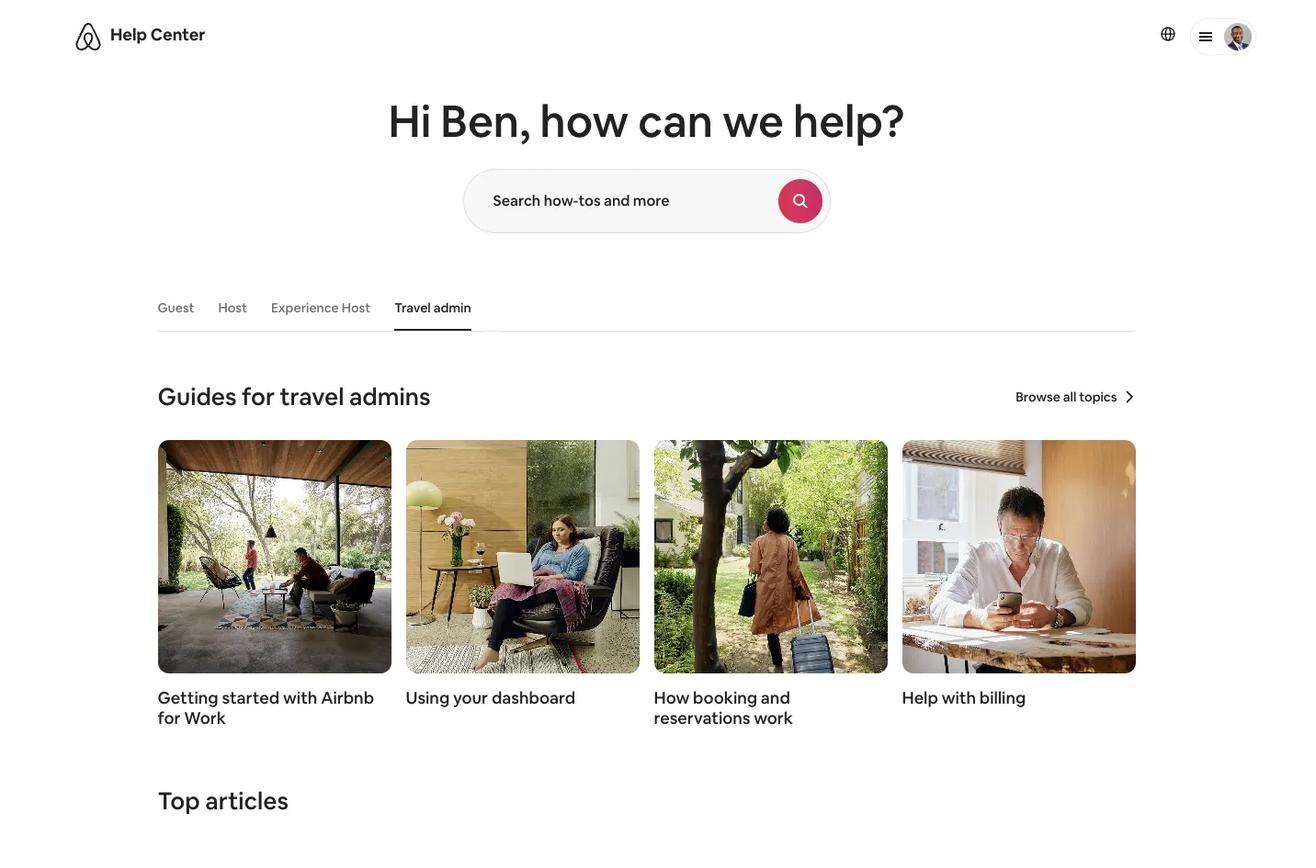 Task type: vqa. For each thing, say whether or not it's contained in the screenshot.
Help Center the 'Help'
yes



Task type: describe. For each thing, give the bounding box(es) containing it.
articles
[[205, 786, 289, 817]]

help with billing
[[903, 688, 1026, 709]]

2 host from the left
[[342, 300, 371, 316]]

booking
[[693, 688, 758, 709]]

browse all topics link
[[1016, 389, 1136, 406]]

help center
[[110, 24, 206, 45]]

two people on an enclosed patio, one on their laptop, the other on their cell phone. image
[[158, 440, 391, 674]]

host button
[[209, 291, 256, 326]]

how booking and reservations work link
[[654, 440, 888, 729]]

how booking and reservations work
[[654, 688, 794, 729]]

and
[[761, 688, 791, 709]]

travel admin
[[395, 300, 471, 316]]

airbnb homepage image
[[74, 22, 103, 51]]

travel
[[280, 382, 344, 413]]

a person sits at a table looking at their cell phone. image
[[903, 440, 1136, 674]]

guides
[[158, 382, 237, 413]]

how
[[540, 93, 629, 150]]

hi ben, how can we help?
[[389, 93, 905, 150]]

tab list containing guest
[[149, 285, 1136, 331]]

admins
[[349, 382, 431, 413]]

how
[[654, 688, 690, 709]]

using your dashboard link
[[406, 440, 640, 709]]

1 horizontal spatial for
[[242, 382, 275, 413]]

all
[[1064, 389, 1077, 406]]

travel
[[395, 300, 431, 316]]

started
[[222, 688, 280, 709]]

using your dashboard
[[406, 688, 576, 709]]

travel admin button
[[385, 291, 481, 326]]

airbnb
[[321, 688, 374, 709]]

a person arrives at their airbnb stay, bringing a suitcase. image
[[654, 440, 888, 674]]

ben,
[[441, 93, 531, 150]]

work
[[184, 708, 226, 729]]

help?
[[794, 93, 905, 150]]

using
[[406, 688, 450, 709]]



Task type: locate. For each thing, give the bounding box(es) containing it.
for
[[242, 382, 275, 413], [158, 708, 181, 729]]

help for help with billing
[[903, 688, 939, 709]]

1 horizontal spatial host
[[342, 300, 371, 316]]

tab list
[[149, 285, 1136, 331]]

admin
[[434, 300, 471, 316]]

topics
[[1080, 389, 1118, 406]]

0 horizontal spatial for
[[158, 708, 181, 729]]

1 host from the left
[[218, 300, 247, 316]]

1 vertical spatial help
[[903, 688, 939, 709]]

getting started with airbnb for work link
[[158, 440, 391, 729]]

help for help center
[[110, 24, 147, 45]]

main navigation menu image
[[1225, 23, 1252, 51]]

0 vertical spatial help
[[110, 24, 147, 45]]

work
[[754, 708, 794, 729]]

for inside getting started with airbnb for work
[[158, 708, 181, 729]]

getting started with airbnb for work
[[158, 688, 374, 729]]

help
[[110, 24, 147, 45], [903, 688, 939, 709]]

help center link
[[110, 24, 206, 45]]

0 horizontal spatial help
[[110, 24, 147, 45]]

for left travel
[[242, 382, 275, 413]]

with
[[283, 688, 318, 709], [942, 688, 977, 709]]

host right guest
[[218, 300, 247, 316]]

help inside help with billing link
[[903, 688, 939, 709]]

experience
[[271, 300, 339, 316]]

1 with from the left
[[283, 688, 318, 709]]

your
[[453, 688, 488, 709]]

browse
[[1016, 389, 1061, 406]]

1 horizontal spatial with
[[942, 688, 977, 709]]

help right the airbnb homepage image
[[110, 24, 147, 45]]

0 vertical spatial for
[[242, 382, 275, 413]]

host
[[218, 300, 247, 316], [342, 300, 371, 316]]

top articles
[[158, 786, 289, 817]]

2 with from the left
[[942, 688, 977, 709]]

guest
[[158, 300, 194, 316]]

browse all topics
[[1016, 389, 1118, 406]]

we
[[723, 93, 784, 150]]

billing
[[980, 688, 1026, 709]]

for left work on the bottom of the page
[[158, 708, 181, 729]]

a person sitting in a comfortable chair, working on their laptop. image
[[406, 440, 640, 674]]

0 horizontal spatial with
[[283, 688, 318, 709]]

with left billing
[[942, 688, 977, 709]]

1 vertical spatial for
[[158, 708, 181, 729]]

getting
[[158, 688, 218, 709]]

experience host
[[271, 300, 371, 316]]

0 horizontal spatial host
[[218, 300, 247, 316]]

None search field
[[463, 169, 831, 234]]

top
[[158, 786, 200, 817]]

experience host button
[[262, 291, 380, 326]]

reservations
[[654, 708, 751, 729]]

host right experience
[[342, 300, 371, 316]]

help left billing
[[903, 688, 939, 709]]

Search how-tos and more search field
[[464, 170, 778, 233]]

dashboard
[[492, 688, 576, 709]]

1 horizontal spatial help
[[903, 688, 939, 709]]

with inside getting started with airbnb for work
[[283, 688, 318, 709]]

can
[[638, 93, 713, 150]]

with left airbnb
[[283, 688, 318, 709]]

guest button
[[149, 291, 204, 326]]

center
[[151, 24, 206, 45]]

help with billing link
[[903, 440, 1136, 709]]

hi
[[389, 93, 431, 150]]

guides for travel admins
[[158, 382, 431, 413]]



